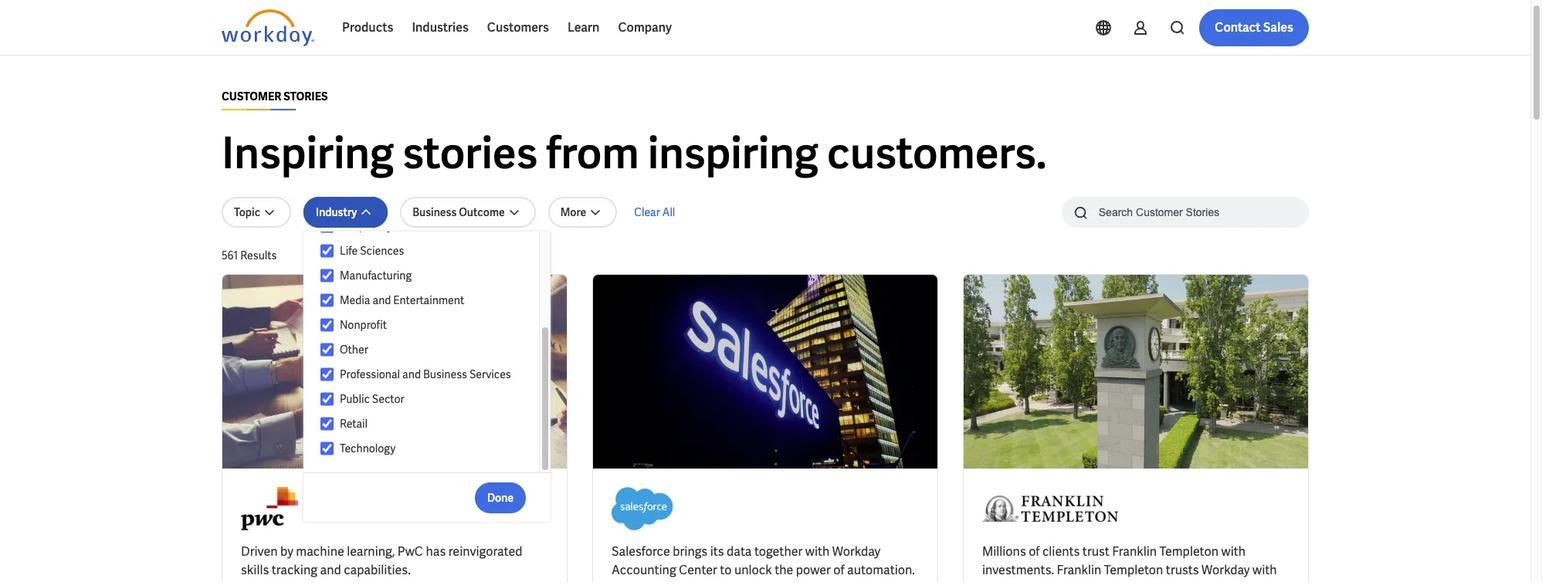 Task type: vqa. For each thing, say whether or not it's contained in the screenshot.
left with
yes



Task type: describe. For each thing, give the bounding box(es) containing it.
from
[[546, 125, 640, 182]]

public sector link
[[334, 390, 525, 409]]

stories
[[284, 90, 328, 104]]

accounting
[[612, 562, 677, 579]]

public sector
[[340, 393, 405, 406]]

company button
[[609, 9, 681, 46]]

manufacturing
[[340, 269, 412, 283]]

industries
[[412, 19, 469, 36]]

products button
[[333, 9, 403, 46]]

sector
[[372, 393, 405, 406]]

customers button
[[478, 9, 559, 46]]

contact sales link
[[1200, 9, 1310, 46]]

contact sales
[[1216, 19, 1294, 36]]

retail
[[340, 417, 368, 431]]

professional
[[340, 368, 400, 382]]

all
[[663, 206, 676, 219]]

trusts
[[1167, 562, 1200, 579]]

customers.
[[827, 125, 1047, 182]]

life sciences
[[340, 244, 404, 258]]

pricewaterhousecoopers global licensing services corporation (pwc) image
[[241, 488, 298, 531]]

technology link
[[334, 440, 525, 458]]

business inside 'business outcome' button
[[413, 206, 457, 219]]

tracking
[[272, 562, 318, 579]]

hospitality
[[340, 219, 393, 233]]

life
[[340, 244, 358, 258]]

learn
[[568, 19, 600, 36]]

the
[[775, 562, 794, 579]]

business outcome
[[413, 206, 505, 219]]

data
[[727, 544, 752, 560]]

pwc
[[398, 544, 423, 560]]

professional and business services link
[[334, 365, 525, 384]]

and for media
[[373, 294, 391, 308]]

1 horizontal spatial with
[[1222, 544, 1246, 560]]

done
[[487, 491, 514, 505]]

public
[[340, 393, 370, 406]]

inspiring
[[222, 125, 394, 182]]

business inside professional and business services link
[[423, 368, 467, 382]]

capabilities.
[[344, 562, 411, 579]]

millions of clients trust franklin templeton with investments. franklin templeton trusts workday with financials.
[[983, 544, 1278, 583]]

salesforce.com image
[[612, 488, 674, 531]]

with inside salesforce brings its data together with workday accounting center to unlock the power of automation.
[[806, 544, 830, 560]]

0 horizontal spatial franklin
[[1057, 562, 1102, 579]]

2 horizontal spatial with
[[1253, 562, 1278, 579]]

stories
[[403, 125, 538, 182]]

clear
[[635, 206, 660, 219]]

automation.
[[848, 562, 916, 579]]

topic button
[[222, 197, 291, 228]]

of inside salesforce brings its data together with workday accounting center to unlock the power of automation.
[[834, 562, 845, 579]]

salesforce brings its data together with workday accounting center to unlock the power of automation.
[[612, 544, 916, 579]]

workday inside millions of clients trust franklin templeton with investments. franklin templeton trusts workday with financials.
[[1202, 562, 1251, 579]]

other link
[[334, 341, 525, 359]]

clients
[[1043, 544, 1081, 560]]

together
[[755, 544, 803, 560]]

media and entertainment
[[340, 294, 465, 308]]

machine
[[296, 544, 344, 560]]

reinvigorated
[[449, 544, 523, 560]]

industry button
[[304, 197, 388, 228]]

workday inside salesforce brings its data together with workday accounting center to unlock the power of automation.
[[833, 544, 881, 560]]

brings
[[673, 544, 708, 560]]

customer
[[222, 90, 282, 104]]

561
[[222, 249, 238, 263]]

technology
[[340, 442, 396, 456]]

industry
[[316, 206, 357, 219]]

products
[[342, 19, 394, 36]]

media and entertainment link
[[334, 291, 525, 310]]

financials.
[[983, 581, 1039, 583]]



Task type: locate. For each thing, give the bounding box(es) containing it.
0 vertical spatial and
[[373, 294, 391, 308]]

1 vertical spatial workday
[[1202, 562, 1251, 579]]

topic
[[234, 206, 260, 219]]

0 horizontal spatial with
[[806, 544, 830, 560]]

workday right trusts
[[1202, 562, 1251, 579]]

center
[[679, 562, 718, 579]]

clear all
[[635, 206, 676, 219]]

driven
[[241, 544, 278, 560]]

1 vertical spatial franklin
[[1057, 562, 1102, 579]]

0 vertical spatial of
[[1029, 544, 1040, 560]]

business up life sciences link
[[413, 206, 457, 219]]

more button
[[548, 197, 618, 228]]

templeton
[[1160, 544, 1219, 560], [1105, 562, 1164, 579]]

business outcome button
[[400, 197, 536, 228]]

0 vertical spatial workday
[[833, 544, 881, 560]]

investments.
[[983, 562, 1055, 579]]

go to the homepage image
[[222, 9, 314, 46]]

services
[[470, 368, 511, 382]]

2 horizontal spatial and
[[403, 368, 421, 382]]

and for professional
[[403, 368, 421, 382]]

and up public sector link
[[403, 368, 421, 382]]

0 horizontal spatial workday
[[833, 544, 881, 560]]

1 vertical spatial business
[[423, 368, 467, 382]]

0 vertical spatial franklin
[[1113, 544, 1157, 560]]

inspiring stories from inspiring customers.
[[222, 125, 1047, 182]]

sales
[[1264, 19, 1294, 36]]

1 horizontal spatial of
[[1029, 544, 1040, 560]]

customer stories
[[222, 90, 328, 104]]

learning,
[[347, 544, 395, 560]]

customers
[[487, 19, 549, 36]]

business
[[413, 206, 457, 219], [423, 368, 467, 382]]

franklin down "trust"
[[1057, 562, 1102, 579]]

0 vertical spatial business
[[413, 206, 457, 219]]

company
[[618, 19, 672, 36]]

1 horizontal spatial workday
[[1202, 562, 1251, 579]]

and down machine
[[320, 562, 341, 579]]

more
[[561, 206, 587, 219]]

to
[[720, 562, 732, 579]]

business up public sector link
[[423, 368, 467, 382]]

media
[[340, 294, 370, 308]]

and
[[373, 294, 391, 308], [403, 368, 421, 382], [320, 562, 341, 579]]

workday up automation.
[[833, 544, 881, 560]]

millions
[[983, 544, 1027, 560]]

of right power
[[834, 562, 845, 579]]

learn button
[[559, 9, 609, 46]]

unlock
[[735, 562, 772, 579]]

salesforce
[[612, 544, 670, 560]]

2 vertical spatial and
[[320, 562, 341, 579]]

franklin right "trust"
[[1113, 544, 1157, 560]]

with
[[806, 544, 830, 560], [1222, 544, 1246, 560], [1253, 562, 1278, 579]]

templeton down "trust"
[[1105, 562, 1164, 579]]

trust
[[1083, 544, 1110, 560]]

by
[[280, 544, 294, 560]]

1 vertical spatial of
[[834, 562, 845, 579]]

industries button
[[403, 9, 478, 46]]

clear all button
[[630, 197, 680, 228]]

its
[[711, 544, 724, 560]]

manufacturing link
[[334, 267, 525, 285]]

1 vertical spatial templeton
[[1105, 562, 1164, 579]]

and inside media and entertainment link
[[373, 294, 391, 308]]

outcome
[[459, 206, 505, 219]]

contact
[[1216, 19, 1261, 36]]

561 results
[[222, 249, 277, 263]]

nonprofit
[[340, 318, 387, 332]]

1 horizontal spatial and
[[373, 294, 391, 308]]

has
[[426, 544, 446, 560]]

retail link
[[334, 415, 525, 433]]

workday
[[833, 544, 881, 560], [1202, 562, 1251, 579]]

entertainment
[[394, 294, 465, 308]]

power
[[796, 562, 831, 579]]

0 horizontal spatial and
[[320, 562, 341, 579]]

sciences
[[360, 244, 404, 258]]

templeton up trusts
[[1160, 544, 1219, 560]]

done button
[[475, 483, 526, 513]]

and down manufacturing
[[373, 294, 391, 308]]

None checkbox
[[321, 219, 334, 233], [321, 244, 334, 258], [321, 294, 334, 308], [321, 417, 334, 431], [321, 442, 334, 456], [321, 219, 334, 233], [321, 244, 334, 258], [321, 294, 334, 308], [321, 417, 334, 431], [321, 442, 334, 456]]

franklin templeton companies, llc image
[[983, 488, 1119, 531]]

results
[[241, 249, 277, 263]]

0 vertical spatial templeton
[[1160, 544, 1219, 560]]

0 horizontal spatial of
[[834, 562, 845, 579]]

franklin
[[1113, 544, 1157, 560], [1057, 562, 1102, 579]]

nonprofit link
[[334, 316, 525, 335]]

inspiring
[[648, 125, 819, 182]]

professional and business services
[[340, 368, 511, 382]]

Search Customer Stories text field
[[1090, 199, 1279, 226]]

and inside professional and business services link
[[403, 368, 421, 382]]

of
[[1029, 544, 1040, 560], [834, 562, 845, 579]]

life sciences link
[[334, 242, 525, 260]]

skills
[[241, 562, 269, 579]]

and inside driven by machine learning, pwc has reinvigorated skills tracking and capabilities.
[[320, 562, 341, 579]]

driven by machine learning, pwc has reinvigorated skills tracking and capabilities.
[[241, 544, 523, 579]]

1 horizontal spatial franklin
[[1113, 544, 1157, 560]]

None checkbox
[[321, 269, 334, 283], [321, 318, 334, 332], [321, 343, 334, 357], [321, 368, 334, 382], [321, 393, 334, 406], [321, 269, 334, 283], [321, 318, 334, 332], [321, 343, 334, 357], [321, 368, 334, 382], [321, 393, 334, 406]]

other
[[340, 343, 368, 357]]

1 vertical spatial and
[[403, 368, 421, 382]]

of inside millions of clients trust franklin templeton with investments. franklin templeton trusts workday with financials.
[[1029, 544, 1040, 560]]

hospitality link
[[334, 217, 525, 236]]

of up the investments.
[[1029, 544, 1040, 560]]



